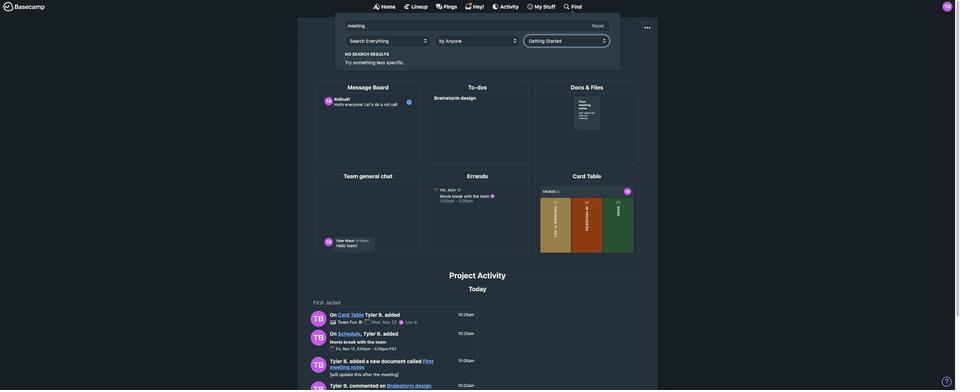 Task type: vqa. For each thing, say whether or not it's contained in the screenshot.
the bottommost the Test
no



Task type: locate. For each thing, give the bounding box(es) containing it.
added left a
[[350, 358, 365, 364]]

jacket
[[473, 30, 507, 43], [325, 300, 341, 306]]

tyler black image for card table
[[311, 311, 327, 327]]

nov
[[383, 320, 391, 325], [343, 347, 350, 351]]

tyler b.
[[404, 320, 418, 325]]

tyler black image for schedule
[[311, 330, 327, 346]]

nov left 17,
[[343, 347, 350, 351]]

strips
[[519, 46, 532, 52]]

added for ,       tyler b. added
[[383, 331, 399, 337]]

tyler for tyler b.
[[405, 320, 414, 325]]

added down 22
[[383, 331, 399, 337]]

today
[[469, 285, 487, 293]]

switch accounts image
[[3, 2, 45, 12]]

1 on from the top
[[330, 312, 337, 318]]

nov inside movie break with the team fri, nov 17, 3:00pm -     5:00pm pst
[[343, 347, 350, 351]]

tyler for tyler b. added a new document called
[[330, 358, 342, 364]]

1 colors! from the left
[[544, 46, 560, 52]]

company!
[[436, 46, 460, 52]]

the up the -
[[368, 339, 375, 345]]

tyler black image for first meeting notes
[[311, 357, 327, 373]]

0 horizontal spatial of
[[421, 46, 426, 52]]

movie
[[330, 339, 343, 345]]

brainstorm design link
[[387, 383, 432, 389]]

try
[[345, 60, 352, 65]]

on up movie
[[330, 331, 337, 337]]

added
[[385, 312, 400, 318], [383, 331, 399, 337], [350, 358, 365, 364]]

None reset field
[[589, 22, 608, 30]]

jacket inside first jacket let's create the first jacket of the company! i am thinking rabits and strips and colors! a lot of colors!
[[473, 30, 507, 43]]

first inside 'first meeting notes'
[[423, 358, 434, 364]]

first jacket let's create the first jacket of the company! i am thinking rabits and strips and colors! a lot of colors!
[[356, 30, 600, 52]]

tyler black image
[[943, 2, 953, 12], [311, 311, 327, 327], [399, 320, 404, 325], [311, 330, 327, 346], [311, 357, 327, 373], [311, 382, 327, 390]]

1 vertical spatial first
[[314, 300, 324, 306]]

0 vertical spatial nov
[[383, 320, 391, 325]]

lot
[[566, 46, 576, 52]]

create
[[369, 46, 384, 52]]

1 vertical spatial activity
[[478, 271, 506, 280]]

tyler down [will
[[330, 383, 342, 389]]

my stuff
[[535, 3, 556, 9]]

find button
[[564, 3, 582, 10]]

nov left 22
[[383, 320, 391, 325]]

stuff
[[544, 3, 556, 9]]

jacket up card
[[325, 300, 341, 306]]

b.
[[379, 312, 384, 318], [415, 320, 418, 325], [377, 331, 382, 337], [344, 358, 349, 364], [344, 383, 349, 389]]

on
[[380, 383, 386, 389]]

jacket for first jacket
[[325, 300, 341, 306]]

1 horizontal spatial jacket
[[473, 30, 507, 43]]

activity inside the main element
[[501, 3, 519, 9]]

thinking
[[473, 46, 492, 52]]

tyler b. added a new document called
[[330, 358, 423, 364]]

find
[[572, 3, 582, 9]]

of right jacket
[[421, 46, 426, 52]]

1 horizontal spatial nov
[[383, 320, 391, 325]]

b. for tyler b.
[[415, 320, 418, 325]]

on left card
[[330, 312, 337, 318]]

2 colors! from the left
[[584, 46, 600, 52]]

1 horizontal spatial and
[[533, 46, 542, 52]]

first for first meeting notes
[[423, 358, 434, 364]]

1 vertical spatial added
[[383, 331, 399, 337]]

meeting
[[330, 364, 350, 370]]

1 horizontal spatial first
[[423, 358, 434, 364]]

2 and from the left
[[533, 46, 542, 52]]

1 vertical spatial jacket
[[325, 300, 341, 306]]

activity
[[501, 3, 519, 9], [478, 271, 506, 280]]

b. down update
[[344, 383, 349, 389]]

tyler down fri,
[[330, 358, 342, 364]]

b. right 22
[[415, 320, 418, 325]]

first inside first jacket let's create the first jacket of the company! i am thinking rabits and strips and colors! a lot of colors!
[[449, 30, 471, 43]]

search
[[353, 52, 370, 57]]

colors!
[[544, 46, 560, 52], [584, 46, 600, 52]]

first
[[449, 30, 471, 43], [314, 300, 324, 306], [423, 358, 434, 364]]

on for on schedule ,       tyler b. added
[[330, 331, 337, 337]]

2 vertical spatial first
[[423, 358, 434, 364]]

update
[[339, 372, 353, 377]]

10:02am element
[[459, 383, 475, 388]]

the
[[385, 46, 393, 52], [427, 46, 435, 52], [368, 339, 375, 345], [374, 372, 380, 377]]

0 vertical spatial activity
[[501, 3, 519, 9]]

0 horizontal spatial and
[[508, 46, 517, 52]]

on
[[330, 312, 337, 318], [330, 331, 337, 337]]

hey!
[[473, 3, 485, 9]]

tyler right 22
[[405, 320, 414, 325]]

1 vertical spatial on
[[330, 331, 337, 337]]

Search for… search field
[[345, 20, 610, 32]]

something
[[353, 60, 376, 65]]

first jacket link
[[314, 300, 341, 306]]

colors! left a
[[544, 46, 560, 52]]

[will
[[330, 372, 338, 377]]

2 on from the top
[[330, 331, 337, 337]]

and
[[508, 46, 517, 52], [533, 46, 542, 52]]

0 vertical spatial added
[[385, 312, 400, 318]]

2 vertical spatial added
[[350, 358, 365, 364]]

2 horizontal spatial first
[[449, 30, 471, 43]]

b. for tyler b. added a new document called
[[344, 358, 349, 364]]

0 horizontal spatial first
[[314, 300, 324, 306]]

let's
[[356, 46, 368, 52]]

i
[[461, 46, 463, 52]]

0 horizontal spatial jacket
[[325, 300, 341, 306]]

activity up 'today'
[[478, 271, 506, 280]]

1 horizontal spatial colors!
[[584, 46, 600, 52]]

tyler right ,
[[364, 331, 376, 337]]

of right lot
[[577, 46, 582, 52]]

first jacket
[[314, 300, 341, 306]]

0 vertical spatial first
[[449, 30, 471, 43]]

first for first jacket let's create the first jacket of the company! i am thinking rabits and strips and colors! a lot of colors!
[[449, 30, 471, 43]]

10:28am
[[458, 312, 475, 317]]

added up 22
[[385, 312, 400, 318]]

no search results try something less specific.
[[345, 52, 405, 65]]

jacket up thinking
[[473, 30, 507, 43]]

10:08am element
[[458, 358, 475, 363]]

1 horizontal spatial of
[[577, 46, 582, 52]]

activity left my
[[501, 3, 519, 9]]

tyler
[[365, 312, 378, 318], [405, 320, 414, 325], [364, 331, 376, 337], [330, 358, 342, 364], [330, 383, 342, 389]]

pst
[[390, 347, 397, 351]]

on card table tyler b. added
[[330, 312, 400, 318]]

0 horizontal spatial colors!
[[544, 46, 560, 52]]

the left company!
[[427, 46, 435, 52]]

document
[[382, 358, 406, 364]]

and left strips
[[508, 46, 517, 52]]

of
[[421, 46, 426, 52], [577, 46, 582, 52]]

1 vertical spatial nov
[[343, 347, 350, 351]]

0 vertical spatial on
[[330, 312, 337, 318]]

0 vertical spatial jacket
[[473, 30, 507, 43]]

home link
[[374, 3, 396, 10]]

no
[[345, 52, 352, 57]]

b. up update
[[344, 358, 349, 364]]

b. for tyler b. commented on brainstorm design
[[344, 383, 349, 389]]

0 horizontal spatial nov
[[343, 347, 350, 351]]

colors! right lot
[[584, 46, 600, 52]]

and right strips
[[533, 46, 542, 52]]

first meeting notes
[[330, 358, 434, 370]]

tyler black image inside the main element
[[943, 2, 953, 12]]

-
[[372, 347, 374, 351]]



Task type: describe. For each thing, give the bounding box(es) containing it.
none reset field inside the main element
[[589, 22, 608, 30]]

card table link
[[338, 312, 364, 318]]

the right after
[[374, 372, 380, 377]]

my
[[535, 3, 542, 9]]

3:00pm
[[357, 347, 371, 351]]

,
[[361, 331, 362, 337]]

movie break with the team link
[[330, 339, 386, 345]]

lineup link
[[404, 3, 428, 10]]

first for first jacket
[[314, 300, 324, 306]]

card
[[338, 312, 350, 318]]

called
[[407, 358, 422, 364]]

2 of from the left
[[577, 46, 582, 52]]

tyler b. commented on brainstorm design
[[330, 383, 432, 389]]

10:28am element
[[458, 312, 475, 317]]

tyler for tyler b. commented on brainstorm design
[[330, 383, 342, 389]]

wed, nov 22
[[372, 320, 398, 325]]

schedule
[[338, 331, 361, 337]]

project activity
[[450, 271, 506, 280]]

a
[[561, 46, 565, 52]]

design
[[415, 383, 432, 389]]

schedule link
[[338, 331, 361, 337]]

5:00pm
[[375, 347, 389, 351]]

main element
[[0, 0, 956, 71]]

first meeting notes link
[[330, 358, 434, 370]]

tyler black image for brainstorm design
[[311, 382, 327, 390]]

a
[[366, 358, 369, 364]]

movie break with the team fri, nov 17, 3:00pm -     5:00pm pst
[[330, 339, 397, 351]]

1 of from the left
[[421, 46, 426, 52]]

after
[[363, 372, 373, 377]]

10:20am
[[459, 331, 475, 336]]

break
[[344, 339, 356, 345]]

less
[[377, 60, 386, 65]]

results
[[371, 52, 390, 57]]

my stuff button
[[527, 3, 556, 10]]

jacket for first jacket let's create the first jacket of the company! i am thinking rabits and strips and colors! a lot of colors!
[[473, 30, 507, 43]]

17,
[[351, 347, 356, 351]]

10:02am
[[459, 383, 475, 388]]

home
[[382, 3, 396, 9]]

am
[[464, 46, 471, 52]]

fri,
[[336, 347, 342, 351]]

added for tyler b. added
[[385, 312, 400, 318]]

try something less specific. alert
[[345, 51, 610, 66]]

meeting]
[[381, 372, 399, 377]]

brainstorm
[[387, 383, 414, 389]]

this
[[355, 372, 362, 377]]

lineup
[[412, 3, 428, 9]]

fun
[[350, 320, 357, 325]]

the inside movie break with the team fri, nov 17, 3:00pm -     5:00pm pst
[[368, 339, 375, 345]]

10:20am element
[[459, 331, 475, 336]]

22
[[392, 320, 397, 325]]

b. up 'team'
[[377, 331, 382, 337]]

the left first
[[385, 46, 393, 52]]

team
[[338, 320, 349, 325]]

team
[[376, 339, 386, 345]]

pings button
[[436, 3, 458, 10]]

hey! button
[[465, 2, 485, 10]]

project
[[450, 271, 476, 280]]

people on this project element
[[491, 52, 510, 73]]

with
[[357, 339, 366, 345]]

1 and from the left
[[508, 46, 517, 52]]

new
[[370, 358, 380, 364]]

first
[[395, 46, 404, 52]]

on for on card table tyler b. added
[[330, 312, 337, 318]]

wed,
[[372, 320, 382, 325]]

10:08am
[[458, 358, 475, 363]]

pings
[[444, 3, 458, 9]]

jacket
[[405, 46, 420, 52]]

specific.
[[387, 60, 405, 65]]

[will update this after the meeting]
[[330, 372, 399, 377]]

table
[[351, 312, 364, 318]]

tyler up wed,
[[365, 312, 378, 318]]

b. up wed, nov 22
[[379, 312, 384, 318]]

team fun
[[338, 320, 359, 325]]

activity link
[[493, 3, 519, 10]]

notes
[[351, 364, 365, 370]]

rabits
[[493, 46, 507, 52]]

on schedule ,       tyler b. added
[[330, 331, 399, 337]]

commented
[[350, 383, 379, 389]]



